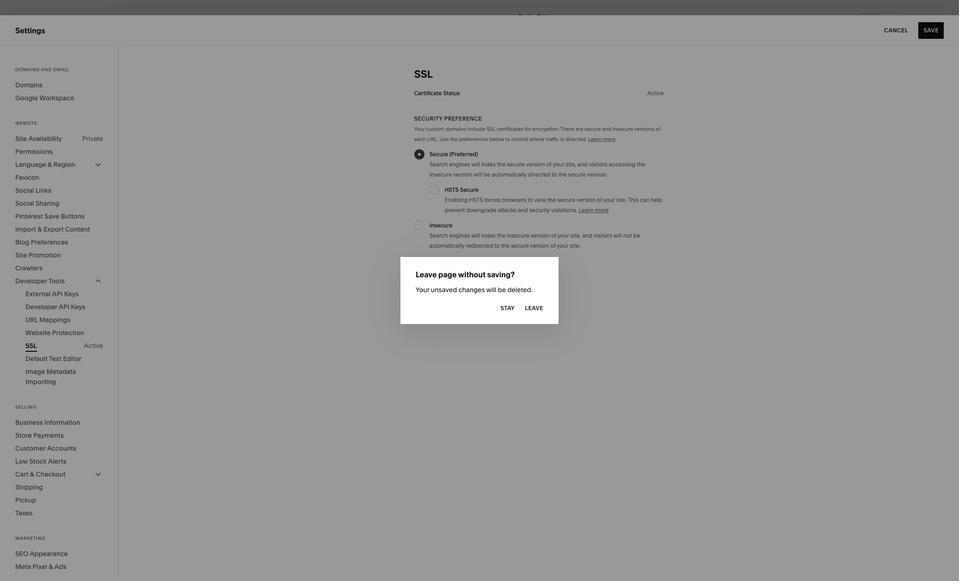 Task type: vqa. For each thing, say whether or not it's contained in the screenshot.
leftmost 13 button
no



Task type: describe. For each thing, give the bounding box(es) containing it.
and inside the enabling hsts forces browsers to view the secure version of your site. this can help prevent downgrade attacks and security violations.
[[518, 207, 528, 214]]

0 horizontal spatial hsts
[[445, 186, 459, 193]]

2 marketing from the top
[[15, 536, 45, 541]]

2 selling from the top
[[15, 405, 37, 410]]

1 social from the top
[[15, 186, 34, 195]]

scheduling
[[39, 141, 79, 150]]

developer inside dropdown button
[[15, 277, 47, 285]]

google
[[15, 94, 38, 102]]

active for certificate status
[[648, 90, 664, 97]]

learn more for secure
[[588, 136, 616, 142]]

protection
[[52, 329, 84, 337]]

asset
[[15, 461, 35, 470]]

certificate status
[[414, 90, 460, 97]]

and inside search engines will index the secure version of your site, and visitors accessing the insecure version will be automatically directed to the secure version.
[[578, 161, 588, 168]]

asset library
[[15, 461, 62, 470]]

links
[[35, 186, 51, 195]]

and inside your custom domains include ssl certificates for encryption. there are secure and insecure versions of each url. use the preferences below to control where traffic is directed.
[[602, 126, 612, 132]]

workspace
[[39, 94, 74, 102]]

your for leave page without saving?
[[416, 286, 430, 294]]

hsts inside the enabling hsts forces browsers to view the secure version of your site. this can help prevent downgrade attacks and security violations.
[[469, 197, 483, 204]]

meta pixel & ads link
[[15, 561, 103, 574]]

text
[[49, 355, 62, 363]]

accounts
[[47, 445, 76, 453]]

permissions link
[[15, 145, 103, 158]]

each
[[414, 136, 426, 142]]

encryption.
[[533, 126, 560, 132]]

redirected
[[466, 242, 493, 249]]

the right redirected at top
[[501, 242, 510, 249]]

pinterest save buttons link
[[15, 210, 103, 223]]

0 horizontal spatial ssl
[[25, 342, 37, 350]]

website link
[[15, 57, 103, 68]]

the right accessing
[[637, 161, 646, 168]]

image metadata importing link
[[25, 365, 103, 389]]

more for your
[[595, 207, 609, 214]]

learn more link for secure
[[588, 136, 616, 142]]

include
[[468, 126, 486, 132]]

simonjacob477@gmail.com button
[[14, 523, 108, 541]]

appearance
[[30, 550, 68, 558]]

& inside seo appearance meta pixel & ads
[[49, 563, 53, 571]]

table
[[538, 13, 552, 20]]

the inside your custom domains include ssl certificates for encryption. there are secure and insecure versions of each url. use the preferences below to control where traffic is directed.
[[450, 136, 458, 142]]

shipping pickup taxes
[[15, 483, 43, 518]]

pixel
[[33, 563, 47, 571]]

site promotion link
[[15, 249, 103, 262]]

search inside insecure search engines will index the insecure version of your site, and visitors will not be automatically redirected to the secure version of your site.
[[430, 232, 448, 239]]

marketing link
[[15, 90, 103, 101]]

permissions
[[15, 148, 53, 156]]

enabling hsts forces browsers to view the secure version of your site. this can help prevent downgrade attacks and security violations.
[[445, 197, 663, 214]]

taxes link
[[15, 507, 103, 520]]

default text editor image metadata importing
[[25, 355, 82, 386]]

leave for leave page without saving?
[[416, 270, 437, 279]]

view
[[535, 197, 546, 204]]

cancel button
[[884, 22, 909, 39]]

the inside the enabling hsts forces browsers to view the secure version of your site. this can help prevent downgrade attacks and security violations.
[[548, 197, 556, 204]]

crawlers link
[[15, 262, 103, 275]]

attacks
[[498, 207, 517, 214]]

site inside 'favicon social links social sharing pinterest save buttons import & export content blog preferences site promotion crawlers'
[[15, 251, 27, 260]]

status
[[443, 90, 460, 97]]

alerts
[[48, 458, 67, 466]]

website inside external api keys developer api keys url mappings website protection
[[25, 329, 51, 337]]

unsaved
[[431, 286, 457, 294]]

favicon link
[[15, 171, 103, 184]]

2 social from the top
[[15, 199, 34, 208]]

to inside your custom domains include ssl certificates for encryption. there are secure and insecure versions of each url. use the preferences below to control where traffic is directed.
[[505, 136, 510, 142]]

favicon social links social sharing pinterest save buttons import & export content blog preferences site promotion crawlers
[[15, 173, 90, 272]]

of inside the enabling hsts forces browsers to view the secure version of your site. this can help prevent downgrade attacks and security violations.
[[597, 197, 602, 204]]

your unsaved changes will be deleted.
[[416, 286, 533, 294]]

acuity
[[15, 141, 38, 150]]

be inside insecure search engines will index the insecure version of your site, and visitors will not be automatically redirected to the secure version of your site.
[[633, 232, 640, 239]]

downgrade
[[466, 207, 497, 214]]

(preferred)
[[450, 151, 478, 158]]

insecure
[[430, 222, 453, 229]]

1 selling from the top
[[15, 74, 39, 83]]

external api keys link
[[25, 288, 103, 301]]

domains for google
[[15, 81, 43, 89]]

0 vertical spatial api
[[52, 290, 63, 298]]

leave button
[[525, 300, 544, 317]]

editor
[[63, 355, 82, 363]]

learn for are
[[588, 136, 602, 142]]

0 vertical spatial keys
[[64, 290, 79, 298]]

edit button
[[123, 12, 148, 29]]

ssl inside your custom domains include ssl certificates for encryption. there are secure and insecure versions of each url. use the preferences below to control where traffic is directed.
[[487, 126, 496, 132]]

more for secure
[[603, 136, 616, 142]]

saving?
[[487, 270, 515, 279]]

search inside search engines will index the secure version of your site, and visitors accessing the insecure version will be automatically directed to the secure version.
[[430, 161, 448, 168]]

to inside insecure search engines will index the insecure version of your site, and visitors will not be automatically redirected to the secure version of your site.
[[495, 242, 500, 249]]

engines inside insecure search engines will index the insecure version of your site, and visitors will not be automatically redirected to the secure version of your site.
[[449, 232, 470, 239]]

0 vertical spatial website
[[15, 57, 44, 67]]

the right directed
[[558, 171, 567, 178]]

and inside insecure search engines will index the insecure version of your site, and visitors will not be automatically redirected to the secure version of your site.
[[583, 232, 593, 239]]

insecure search engines will index the insecure version of your site, and visitors will not be automatically redirected to the secure version of your site.
[[430, 222, 640, 249]]

ads
[[54, 563, 67, 571]]

be inside search engines will index the secure version of your site, and visitors accessing the insecure version will be automatically directed to the secure version.
[[484, 171, 491, 178]]

availability
[[28, 135, 62, 143]]

traffic
[[546, 136, 559, 142]]

stay button
[[501, 300, 515, 317]]

insecure inside search engines will index the secure version of your site, and visitors accessing the insecure version will be automatically directed to the secure version.
[[430, 171, 452, 178]]

1 horizontal spatial secure
[[460, 186, 479, 193]]

to inside the enabling hsts forces browsers to view the secure version of your site. this can help prevent downgrade attacks and security violations.
[[528, 197, 533, 204]]

default
[[25, 355, 48, 363]]

leave page without saving? dialog
[[401, 257, 559, 324]]

learn more link for your
[[579, 207, 609, 214]]

help link
[[15, 494, 32, 504]]

visitors inside insecure search engines will index the insecure version of your site, and visitors will not be automatically redirected to the secure version of your site.
[[594, 232, 612, 239]]

import
[[15, 225, 36, 234]]

pinterest
[[15, 212, 43, 221]]

will up hsts secure
[[474, 171, 482, 178]]

the down the attacks
[[497, 232, 506, 239]]

information
[[44, 419, 80, 427]]

security preference
[[414, 115, 482, 122]]

search engines will index the secure version of your site, and visitors accessing the insecure version will be automatically directed to the secure version.
[[430, 161, 646, 178]]

cancel
[[884, 27, 909, 34]]

website protection link
[[25, 327, 103, 340]]

low
[[15, 458, 28, 466]]

help
[[15, 494, 32, 504]]

of inside your custom domains include ssl certificates for encryption. there are secure and insecure versions of each url. use the preferences below to control where traffic is directed.
[[656, 126, 661, 132]]

developer tools
[[15, 277, 65, 285]]

blog
[[15, 238, 29, 247]]

is
[[561, 136, 564, 142]]

site. inside insecure search engines will index the insecure version of your site, and visitors will not be automatically redirected to the secure version of your site.
[[570, 242, 581, 249]]

will up redirected at top
[[472, 232, 480, 239]]

deleted.
[[508, 286, 533, 294]]

to inside search engines will index the secure version of your site, and visitors accessing the insecure version will be automatically directed to the secure version.
[[552, 171, 557, 178]]

page
[[439, 270, 457, 279]]

tools
[[48, 277, 65, 285]]



Task type: locate. For each thing, give the bounding box(es) containing it.
0 vertical spatial learn more link
[[588, 136, 616, 142]]

1 horizontal spatial save
[[924, 27, 939, 34]]

leave
[[416, 270, 437, 279], [525, 305, 544, 312]]

2 engines from the top
[[449, 232, 470, 239]]

insecure down the attacks
[[507, 232, 530, 239]]

0 horizontal spatial automatically
[[430, 242, 465, 249]]

2 site from the top
[[15, 251, 27, 260]]

mappings
[[39, 316, 70, 324]]

low stock alerts link
[[15, 455, 103, 468]]

email
[[53, 67, 69, 72]]

security
[[529, 207, 550, 214]]

changes
[[459, 286, 485, 294]]

0 vertical spatial hsts
[[445, 186, 459, 193]]

secure up saving?
[[511, 242, 529, 249]]

learn more right violations.
[[579, 207, 609, 214]]

ssl
[[414, 68, 433, 80], [487, 126, 496, 132], [25, 342, 37, 350]]

active up the versions
[[648, 90, 664, 97]]

domains up domains google workspace
[[15, 67, 40, 72]]

be
[[484, 171, 491, 178], [633, 232, 640, 239], [498, 286, 506, 294]]

developer down the 'external'
[[25, 303, 57, 311]]

0 horizontal spatial secure
[[430, 151, 448, 158]]

0 vertical spatial index
[[482, 161, 496, 168]]

1 horizontal spatial active
[[648, 90, 664, 97]]

0 vertical spatial visitors
[[589, 161, 608, 168]]

0 vertical spatial settings
[[15, 26, 45, 35]]

automatically up browsers
[[492, 171, 527, 178]]

1 vertical spatial more
[[595, 207, 609, 214]]

to left view on the top
[[528, 197, 533, 204]]

learn right violations.
[[579, 207, 594, 214]]

leave down deleted.
[[525, 305, 544, 312]]

security
[[414, 115, 443, 122]]

site, down violations.
[[571, 232, 581, 239]]

0 vertical spatial learn
[[588, 136, 602, 142]]

search down secure (preferred)
[[430, 161, 448, 168]]

payments
[[33, 432, 64, 440]]

1 vertical spatial index
[[482, 232, 496, 239]]

secure inside your custom domains include ssl certificates for encryption. there are secure and insecure versions of each url. use the preferences below to control where traffic is directed.
[[585, 126, 601, 132]]

pickup link
[[15, 494, 103, 507]]

to right directed
[[552, 171, 557, 178]]

there
[[561, 126, 575, 132]]

1 horizontal spatial hsts
[[469, 197, 483, 204]]

hsts up enabling
[[445, 186, 459, 193]]

1 vertical spatial &
[[49, 563, 53, 571]]

social down favicon
[[15, 186, 34, 195]]

2 settings from the top
[[15, 478, 44, 487]]

1 vertical spatial learn more link
[[579, 207, 609, 214]]

secure down use
[[430, 151, 448, 158]]

1 vertical spatial learn more
[[579, 207, 609, 214]]

1 horizontal spatial leave
[[525, 305, 544, 312]]

1 horizontal spatial insecure
[[507, 232, 530, 239]]

0 vertical spatial site
[[15, 135, 27, 143]]

simonjacob477@gmail.com
[[37, 532, 108, 539]]

your
[[414, 126, 425, 132], [416, 286, 430, 294]]

be up forces
[[484, 171, 491, 178]]

0 vertical spatial developer
[[15, 277, 47, 285]]

1 vertical spatial visitors
[[594, 232, 612, 239]]

learn for of
[[579, 207, 594, 214]]

search down insecure
[[430, 232, 448, 239]]

developer tools button
[[15, 275, 103, 288]]

0 horizontal spatial leave
[[416, 270, 437, 279]]

insecure inside insecure search engines will index the insecure version of your site, and visitors will not be automatically redirected to the secure version of your site.
[[507, 232, 530, 239]]

2 domains from the top
[[15, 81, 43, 89]]

hsts up downgrade
[[469, 197, 483, 204]]

more up accessing
[[603, 136, 616, 142]]

secure up violations.
[[558, 197, 576, 204]]

settings inside settings "link"
[[15, 478, 44, 487]]

to
[[505, 136, 510, 142], [552, 171, 557, 178], [528, 197, 533, 204], [495, 242, 500, 249]]

accessing
[[609, 161, 636, 168]]

and right are
[[602, 126, 612, 132]]

0 vertical spatial your
[[414, 126, 425, 132]]

your inside search engines will index the secure version of your site, and visitors accessing the insecure version will be automatically directed to the secure version.
[[553, 161, 565, 168]]

2 horizontal spatial insecure
[[613, 126, 634, 132]]

0 vertical spatial automatically
[[492, 171, 527, 178]]

the right use
[[450, 136, 458, 142]]

1 vertical spatial marketing
[[15, 536, 45, 541]]

1 search from the top
[[430, 161, 448, 168]]

settings up domains and email
[[15, 26, 45, 35]]

domains
[[446, 126, 467, 132]]

social links link
[[15, 184, 103, 197]]

domains inside domains google workspace
[[15, 81, 43, 89]]

customer accounts link
[[15, 442, 103, 455]]

0 vertical spatial secure
[[430, 151, 448, 158]]

1 vertical spatial api
[[59, 303, 69, 311]]

2 horizontal spatial be
[[633, 232, 640, 239]]

1 vertical spatial settings
[[15, 478, 44, 487]]

of inside search engines will index the secure version of your site, and visitors accessing the insecure version will be automatically directed to the secure version.
[[547, 161, 552, 168]]

domains up google
[[15, 81, 43, 89]]

ssl up certificate on the top of page
[[414, 68, 433, 80]]

domains and email
[[15, 67, 69, 72]]

0 horizontal spatial be
[[484, 171, 491, 178]]

automatically down insecure
[[430, 242, 465, 249]]

0 vertical spatial site.
[[616, 197, 627, 204]]

0 vertical spatial insecure
[[613, 126, 634, 132]]

ssl up default
[[25, 342, 37, 350]]

insecure inside your custom domains include ssl certificates for encryption. there are secure and insecure versions of each url. use the preferences below to control where traffic is directed.
[[613, 126, 634, 132]]

visitors
[[589, 161, 608, 168], [594, 232, 612, 239]]

0 vertical spatial ssl
[[414, 68, 433, 80]]

blog preferences link
[[15, 236, 103, 249]]

automatically inside search engines will index the secure version of your site, and visitors accessing the insecure version will be automatically directed to the secure version.
[[492, 171, 527, 178]]

keys up "developer api keys" link
[[64, 290, 79, 298]]

1 domains from the top
[[15, 67, 40, 72]]

promotion
[[29, 251, 61, 260]]

site down blog
[[15, 251, 27, 260]]

seo appearance link
[[15, 548, 103, 561]]

1 vertical spatial secure
[[460, 186, 479, 193]]

1 vertical spatial site.
[[570, 242, 581, 249]]

1 horizontal spatial ssl
[[414, 68, 433, 80]]

shipping
[[15, 483, 43, 492]]

secure up enabling
[[460, 186, 479, 193]]

import & export content link
[[15, 223, 103, 236]]

domains for and
[[15, 67, 40, 72]]

1 site from the top
[[15, 135, 27, 143]]

0 vertical spatial more
[[603, 136, 616, 142]]

developer down crawlers
[[15, 277, 47, 285]]

2 vertical spatial ssl
[[25, 342, 37, 350]]

& inside 'favicon social links social sharing pinterest save buttons import & export content blog preferences site promotion crawlers'
[[38, 225, 42, 234]]

site, down directed.
[[566, 161, 577, 168]]

selling up business at the left bottom of the page
[[15, 405, 37, 410]]

site. left this
[[616, 197, 627, 204]]

your inside the enabling hsts forces browsers to view the secure version of your site. this can help prevent downgrade attacks and security violations.
[[604, 197, 615, 204]]

save
[[924, 27, 939, 34], [44, 212, 59, 221]]

0 vertical spatial site,
[[566, 161, 577, 168]]

seo
[[15, 550, 28, 558]]

directed
[[528, 171, 551, 178]]

learn more link right directed.
[[588, 136, 616, 142]]

api down external api keys link
[[59, 303, 69, 311]]

0 vertical spatial &
[[38, 225, 42, 234]]

automatically inside insecure search engines will index the insecure version of your site, and visitors will not be automatically redirected to the secure version of your site.
[[430, 242, 465, 249]]

acuity scheduling
[[15, 141, 79, 150]]

learn more right directed.
[[588, 136, 616, 142]]

1 horizontal spatial be
[[498, 286, 506, 294]]

& left ads
[[49, 563, 53, 571]]

1 vertical spatial hsts
[[469, 197, 483, 204]]

visitors left not
[[594, 232, 612, 239]]

0 horizontal spatial &
[[38, 225, 42, 234]]

save inside button
[[924, 27, 939, 34]]

1 vertical spatial your
[[416, 286, 430, 294]]

active
[[648, 90, 664, 97], [84, 342, 103, 350]]

1 vertical spatial active
[[84, 342, 103, 350]]

1 vertical spatial save
[[44, 212, 59, 221]]

search
[[430, 161, 448, 168], [430, 232, 448, 239]]

social up the pinterest
[[15, 199, 34, 208]]

1 vertical spatial site,
[[571, 232, 581, 239]]

domains google workspace
[[15, 81, 74, 102]]

& left export
[[38, 225, 42, 234]]

keys up url mappings link
[[71, 303, 85, 311]]

2 horizontal spatial ssl
[[487, 126, 496, 132]]

1 horizontal spatial automatically
[[492, 171, 527, 178]]

export
[[43, 225, 64, 234]]

2 vertical spatial insecure
[[507, 232, 530, 239]]

your custom domains include ssl certificates for encryption. there are secure and insecure versions of each url. use the preferences below to control where traffic is directed.
[[414, 126, 661, 142]]

version inside the enabling hsts forces browsers to view the secure version of your site. this can help prevent downgrade attacks and security violations.
[[577, 197, 596, 204]]

1 vertical spatial insecure
[[430, 171, 452, 178]]

business information store payments customer accounts low stock alerts
[[15, 419, 80, 466]]

ssl up below
[[487, 126, 496, 132]]

and left not
[[583, 232, 593, 239]]

0 vertical spatial learn more
[[588, 136, 616, 142]]

secure
[[430, 151, 448, 158], [460, 186, 479, 193]]

0 vertical spatial engines
[[449, 161, 470, 168]]

1 horizontal spatial &
[[49, 563, 53, 571]]

your up each
[[414, 126, 425, 132]]

use
[[440, 136, 449, 142]]

1 vertical spatial developer
[[25, 303, 57, 311]]

1 vertical spatial leave
[[525, 305, 544, 312]]

and down browsers
[[518, 207, 528, 214]]

url.
[[427, 136, 438, 142]]

sharing
[[35, 199, 59, 208]]

be down saving?
[[498, 286, 506, 294]]

analytics
[[15, 124, 48, 133]]

0 vertical spatial marketing
[[15, 91, 51, 100]]

the down below
[[497, 161, 506, 168]]

site down analytics
[[15, 135, 27, 143]]

secure inside insecure search engines will index the insecure version of your site, and visitors will not be automatically redirected to the secure version of your site.
[[511, 242, 529, 249]]

0 vertical spatial selling
[[15, 74, 39, 83]]

engines down (preferred)
[[449, 161, 470, 168]]

stock
[[29, 458, 47, 466]]

automatically
[[492, 171, 527, 178], [430, 242, 465, 249]]

will inside 'leave page without saving?' dialog
[[487, 286, 497, 294]]

api down the tools
[[52, 290, 63, 298]]

this
[[628, 197, 639, 204]]

2 vertical spatial website
[[25, 329, 51, 337]]

browsers
[[502, 197, 527, 204]]

1 vertical spatial be
[[633, 232, 640, 239]]

directed.
[[566, 136, 587, 142]]

index inside search engines will index the secure version of your site, and visitors accessing the insecure version will be automatically directed to the secure version.
[[482, 161, 496, 168]]

0 vertical spatial active
[[648, 90, 664, 97]]

index up redirected at top
[[482, 232, 496, 239]]

learn right directed.
[[588, 136, 602, 142]]

1 horizontal spatial site.
[[616, 197, 627, 204]]

learn more for your
[[579, 207, 609, 214]]

meta
[[15, 563, 31, 571]]

more down version.
[[595, 207, 609, 214]]

and left email
[[41, 67, 52, 72]]

hsts secure
[[445, 186, 479, 193]]

settings link
[[15, 477, 103, 488]]

site. down violations.
[[570, 242, 581, 249]]

tab list
[[860, 13, 903, 28]]

certificate
[[414, 90, 442, 97]]

1 marketing from the top
[[15, 91, 51, 100]]

site, inside search engines will index the secure version of your site, and visitors accessing the insecure version will be automatically directed to the secure version.
[[566, 161, 577, 168]]

1 vertical spatial engines
[[449, 232, 470, 239]]

buttons
[[61, 212, 85, 221]]

0 vertical spatial be
[[484, 171, 491, 178]]

1 vertical spatial search
[[430, 232, 448, 239]]

and up version.
[[578, 161, 588, 168]]

1 vertical spatial ssl
[[487, 126, 496, 132]]

1 index from the top
[[482, 161, 496, 168]]

0 horizontal spatial save
[[44, 212, 59, 221]]

to right redirected at top
[[495, 242, 500, 249]]

secure down control
[[507, 161, 525, 168]]

leave page without saving?
[[416, 270, 515, 279]]

be right not
[[633, 232, 640, 239]]

selling down domains and email
[[15, 74, 39, 83]]

1 vertical spatial automatically
[[430, 242, 465, 249]]

secure left version.
[[568, 171, 586, 178]]

customer
[[15, 445, 46, 453]]

save right the cancel
[[924, 27, 939, 34]]

learn more link
[[588, 136, 616, 142], [579, 207, 609, 214]]

leave left the page
[[416, 270, 437, 279]]

library
[[37, 461, 62, 470]]

1 vertical spatial social
[[15, 199, 34, 208]]

site. inside the enabling hsts forces browsers to view the secure version of your site. this can help prevent downgrade attacks and security violations.
[[616, 197, 627, 204]]

1 vertical spatial selling
[[15, 405, 37, 410]]

learn more link right violations.
[[579, 207, 609, 214]]

0 horizontal spatial site.
[[570, 242, 581, 249]]

for
[[525, 126, 531, 132]]

default text editor link
[[25, 353, 103, 365]]

0 horizontal spatial insecure
[[430, 171, 452, 178]]

will down (preferred)
[[472, 161, 480, 168]]

image
[[25, 368, 45, 376]]

help
[[651, 197, 663, 204]]

book a table
[[519, 13, 552, 20]]

index down below
[[482, 161, 496, 168]]

2 search from the top
[[430, 232, 448, 239]]

website down url
[[25, 329, 51, 337]]

content
[[65, 225, 90, 234]]

0 vertical spatial leave
[[416, 270, 437, 279]]

2 index from the top
[[482, 232, 496, 239]]

the right view on the top
[[548, 197, 556, 204]]

your left the unsaved
[[416, 286, 430, 294]]

will left not
[[614, 232, 622, 239]]

developer inside external api keys developer api keys url mappings website protection
[[25, 303, 57, 311]]

1 engines from the top
[[449, 161, 470, 168]]

site availability
[[15, 135, 62, 143]]

visitors inside search engines will index the secure version of your site, and visitors accessing the insecure version will be automatically directed to the secure version.
[[589, 161, 608, 168]]

save up export
[[44, 212, 59, 221]]

site.
[[616, 197, 627, 204], [570, 242, 581, 249]]

secure right are
[[585, 126, 601, 132]]

analytics link
[[15, 124, 103, 135]]

without
[[458, 270, 486, 279]]

0 vertical spatial search
[[430, 161, 448, 168]]

favicon
[[15, 173, 39, 182]]

url mappings link
[[25, 314, 103, 327]]

stay
[[501, 305, 515, 312]]

website up site availability
[[15, 121, 37, 126]]

insecure down secure (preferred)
[[430, 171, 452, 178]]

below
[[490, 136, 504, 142]]

1 vertical spatial website
[[15, 121, 37, 126]]

visitors up version.
[[589, 161, 608, 168]]

edit
[[129, 16, 142, 23]]

taxes
[[15, 509, 33, 518]]

active for ssl
[[84, 342, 103, 350]]

leave for leave
[[525, 305, 544, 312]]

business information link
[[15, 416, 103, 429]]

website up domains and email
[[15, 57, 44, 67]]

0 vertical spatial save
[[924, 27, 939, 34]]

selling link
[[15, 74, 103, 85]]

preference
[[444, 115, 482, 122]]

save inside 'favicon social links social sharing pinterest save buttons import & export content blog preferences site promotion crawlers'
[[44, 212, 59, 221]]

will down saving?
[[487, 286, 497, 294]]

0 horizontal spatial active
[[84, 342, 103, 350]]

a
[[533, 13, 537, 20]]

your inside your custom domains include ssl certificates for encryption. there are secure and insecure versions of each url. use the preferences below to control where traffic is directed.
[[414, 126, 425, 132]]

active down protection
[[84, 342, 103, 350]]

1 settings from the top
[[15, 26, 45, 35]]

secure inside the enabling hsts forces browsers to view the secure version of your site. this can help prevent downgrade attacks and security violations.
[[558, 197, 576, 204]]

version
[[526, 161, 545, 168], [453, 171, 473, 178], [577, 197, 596, 204], [531, 232, 550, 239], [530, 242, 550, 249]]

marketing
[[15, 91, 51, 100], [15, 536, 45, 541]]

your for security preference
[[414, 126, 425, 132]]

your
[[553, 161, 565, 168], [604, 197, 615, 204], [558, 232, 569, 239], [557, 242, 569, 249]]

secure (preferred)
[[430, 151, 478, 158]]

0 vertical spatial domains
[[15, 67, 40, 72]]

developer tools link
[[15, 275, 103, 288]]

2 vertical spatial be
[[498, 286, 506, 294]]

preferences
[[31, 238, 68, 247]]

1 vertical spatial learn
[[579, 207, 594, 214]]

your inside 'leave page without saving?' dialog
[[416, 286, 430, 294]]

engines inside search engines will index the secure version of your site, and visitors accessing the insecure version will be automatically directed to the secure version.
[[449, 161, 470, 168]]

api
[[52, 290, 63, 298], [59, 303, 69, 311]]

settings down asset at the left bottom
[[15, 478, 44, 487]]

1 vertical spatial site
[[15, 251, 27, 260]]

1 vertical spatial domains
[[15, 81, 43, 89]]

0 vertical spatial social
[[15, 186, 34, 195]]

insecure left the versions
[[613, 126, 634, 132]]

be inside 'leave page without saving?' dialog
[[498, 286, 506, 294]]

social sharing link
[[15, 197, 103, 210]]

1 vertical spatial keys
[[71, 303, 85, 311]]

to down the certificates
[[505, 136, 510, 142]]

index inside insecure search engines will index the insecure version of your site, and visitors will not be automatically redirected to the secure version of your site.
[[482, 232, 496, 239]]

engines down insecure
[[449, 232, 470, 239]]

site, inside insecure search engines will index the insecure version of your site, and visitors will not be automatically redirected to the secure version of your site.
[[571, 232, 581, 239]]



